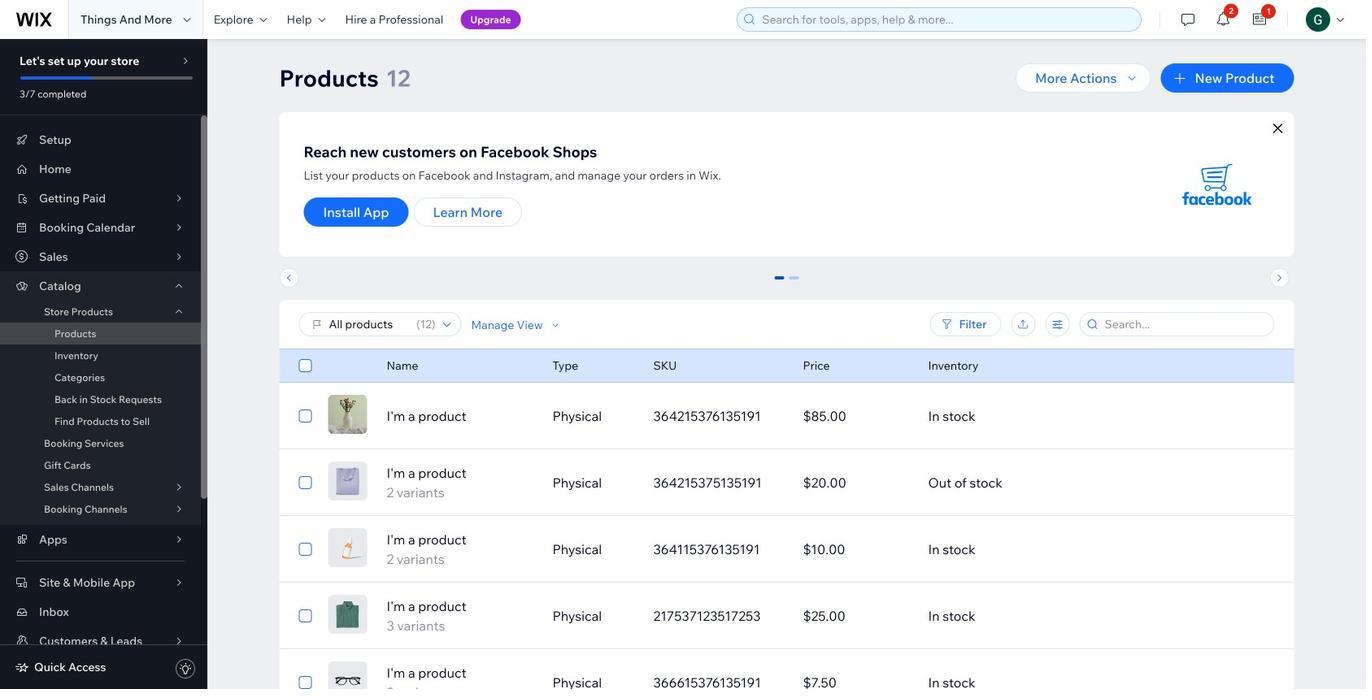 Task type: describe. For each thing, give the bounding box(es) containing it.
Search... field
[[1100, 313, 1269, 336]]

Unsaved view field
[[324, 313, 412, 336]]

sidebar element
[[0, 39, 207, 690]]



Task type: vqa. For each thing, say whether or not it's contained in the screenshot.
reach new customers on facebook shops image
yes



Task type: locate. For each thing, give the bounding box(es) containing it.
Search for tools, apps, help & more... field
[[758, 8, 1137, 31]]

None checkbox
[[299, 407, 312, 426]]

None checkbox
[[299, 356, 312, 376], [299, 473, 312, 493], [299, 540, 312, 560], [299, 607, 312, 626], [299, 674, 312, 690], [299, 356, 312, 376], [299, 473, 312, 493], [299, 540, 312, 560], [299, 607, 312, 626], [299, 674, 312, 690]]

reach new customers on facebook shops image
[[1164, 132, 1270, 238]]



